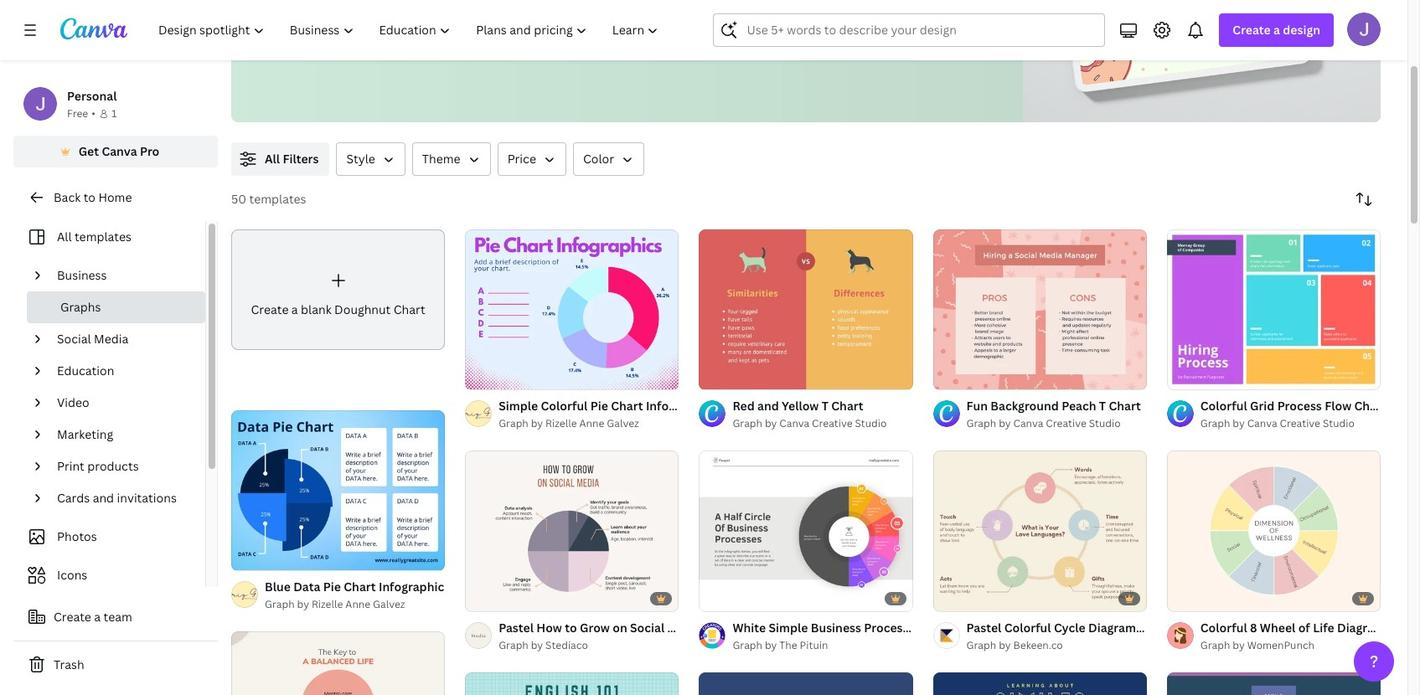 Task type: locate. For each thing, give the bounding box(es) containing it.
3 graph by canva creative studio link from the left
[[1201, 416, 1381, 433]]

diagram inside pastel colorful cycle diagram graph graph by bekeen.co
[[1089, 620, 1137, 636]]

2 diagram from the left
[[1338, 620, 1385, 636]]

1 creative from the left
[[812, 417, 853, 431]]

0 horizontal spatial templates
[[75, 229, 132, 245]]

2 horizontal spatial create
[[1233, 22, 1271, 38]]

doughnut for quality
[[388, 3, 453, 22]]

chart inside red and yellow t chart graph by canva creative studio
[[832, 398, 864, 414]]

0 vertical spatial graph by rizelle anne galvez link
[[499, 416, 679, 433]]

1 horizontal spatial galvez
[[607, 417, 639, 431]]

all down back
[[57, 229, 72, 245]]

doughnut for blank
[[335, 302, 391, 317]]

1 graph by canva creative studio link from the left
[[733, 416, 887, 433]]

1 vertical spatial graph by rizelle anne galvez link
[[265, 597, 444, 613]]

doughnut right blank
[[335, 302, 391, 317]]

1 horizontal spatial simple
[[769, 620, 808, 636]]

50
[[231, 191, 247, 207]]

studio down 'peach'
[[1089, 417, 1121, 431]]

creative inside red and yellow t chart graph by canva creative studio
[[812, 417, 853, 431]]

rizelle
[[546, 417, 577, 431], [312, 598, 343, 612]]

0 vertical spatial business
[[57, 267, 107, 283]]

0 horizontal spatial process
[[864, 620, 909, 636]]

business link
[[50, 260, 195, 292]]

1 t from the left
[[822, 398, 829, 414]]

None search field
[[714, 13, 1106, 47]]

by inside fun background peach t chart graph by canva creative studio
[[999, 417, 1011, 431]]

studio down red and yellow t chart link
[[855, 417, 887, 431]]

doughnut charts templates image
[[1024, 0, 1381, 122]]

0 horizontal spatial create
[[54, 609, 91, 625]]

graph
[[499, 417, 529, 431], [733, 417, 763, 431], [967, 417, 997, 431], [1201, 417, 1231, 431], [265, 598, 295, 612], [948, 620, 983, 636], [1139, 620, 1174, 636], [1388, 620, 1421, 636], [499, 639, 529, 653], [733, 639, 763, 653], [967, 639, 997, 653], [1201, 639, 1231, 653]]

t right yellow
[[822, 398, 829, 414]]

0 vertical spatial rizelle
[[546, 417, 577, 431]]

canva inside fun background peach t chart graph by canva creative studio
[[1014, 417, 1044, 431]]

0 horizontal spatial simple
[[499, 398, 538, 414]]

1 horizontal spatial creative
[[1046, 417, 1087, 431]]

chart for fun background peach t chart graph by canva creative studio
[[1109, 398, 1141, 414]]

1 vertical spatial create
[[251, 302, 289, 317]]

t for yellow
[[822, 398, 829, 414]]

0 vertical spatial all
[[265, 151, 280, 167]]

graph by rizelle anne galvez link
[[499, 416, 679, 433], [265, 597, 444, 613]]

1 vertical spatial rizelle
[[312, 598, 343, 612]]

1 vertical spatial all
[[57, 229, 72, 245]]

1 horizontal spatial graph by rizelle anne galvez link
[[499, 416, 679, 433]]

creative down red and yellow t chart link
[[812, 417, 853, 431]]

graph inside red and yellow t chart graph by canva creative studio
[[733, 417, 763, 431]]

1 vertical spatial business
[[811, 620, 862, 636]]

canva inside red and yellow t chart graph by canva creative studio
[[780, 417, 810, 431]]

diagram right cycle
[[1089, 620, 1137, 636]]

browse high quality doughnut charts templates for your next design
[[258, 3, 700, 22]]

process inside white simple business process circle graph graph by the pituin
[[864, 620, 909, 636]]

design right next
[[657, 3, 700, 22]]

2 horizontal spatial a
[[1274, 22, 1281, 38]]

charts
[[456, 3, 499, 22]]

rizelle down simple colorful pie chart infographics link
[[546, 417, 577, 431]]

0 vertical spatial pie
[[591, 398, 608, 414]]

back to home
[[54, 189, 132, 205]]

0 horizontal spatial a
[[94, 609, 101, 625]]

2 graph by canva creative studio link from the left
[[967, 416, 1141, 433]]

canva down background
[[1014, 417, 1044, 431]]

1 vertical spatial a
[[292, 302, 298, 317]]

0 horizontal spatial rizelle
[[312, 598, 343, 612]]

pastel colorful cycle diagram graph graph by bekeen.co
[[967, 620, 1174, 653]]

galvez inside simple colorful pie chart infographics graph by rizelle anne galvez
[[607, 417, 639, 431]]

galvez inside blue data pie chart infographic graph by rizelle anne galvez
[[373, 598, 405, 612]]

colorful grid process flow chart link
[[1201, 398, 1387, 416]]

create inside "create a team" button
[[54, 609, 91, 625]]

canva inside colorful grid process flow chart graph by canva creative studio
[[1248, 417, 1278, 431]]

studio for peach
[[1089, 417, 1121, 431]]

browse
[[258, 3, 306, 22]]

filters
[[283, 151, 319, 167]]

create inside create a blank doughnut chart element
[[251, 302, 289, 317]]

3 studio from the left
[[1323, 417, 1355, 431]]

and right red
[[758, 398, 779, 414]]

anne inside simple colorful pie chart infographics graph by rizelle anne galvez
[[580, 417, 605, 431]]

canva
[[102, 143, 137, 159], [780, 417, 810, 431], [1014, 417, 1044, 431], [1248, 417, 1278, 431]]

creative down "fun background peach t chart" link at the right bottom
[[1046, 417, 1087, 431]]

chart for colorful grid process flow chart graph by canva creative studio
[[1355, 398, 1387, 414]]

0 vertical spatial and
[[758, 398, 779, 414]]

graph by canva creative studio link for peach
[[967, 416, 1141, 433]]

0 horizontal spatial creative
[[812, 417, 853, 431]]

rizelle for colorful
[[546, 417, 577, 431]]

get canva pro
[[79, 143, 160, 159]]

0 vertical spatial create
[[1233, 22, 1271, 38]]

1 horizontal spatial diagram
[[1338, 620, 1385, 636]]

social media link
[[50, 324, 195, 355]]

studio inside colorful grid process flow chart graph by canva creative studio
[[1323, 417, 1355, 431]]

back to home link
[[13, 181, 218, 215]]

chart
[[394, 302, 425, 317], [611, 398, 643, 414], [832, 398, 864, 414], [1109, 398, 1141, 414], [1355, 398, 1387, 414], [344, 579, 376, 595]]

creative for process
[[1280, 417, 1321, 431]]

next
[[626, 3, 654, 22]]

by down colorful grid process flow chart link
[[1233, 417, 1245, 431]]

templates left for
[[502, 3, 567, 22]]

2 horizontal spatial studio
[[1323, 417, 1355, 431]]

all
[[265, 151, 280, 167], [57, 229, 72, 245]]

1 vertical spatial pie
[[323, 579, 341, 595]]

1 diagram from the left
[[1089, 620, 1137, 636]]

social media
[[57, 331, 129, 347]]

anne inside blue data pie chart infographic graph by rizelle anne galvez
[[346, 598, 371, 612]]

create a team button
[[13, 601, 218, 634]]

creative down colorful grid process flow chart link
[[1280, 417, 1321, 431]]

pie
[[591, 398, 608, 414], [323, 579, 341, 595]]

color button
[[573, 142, 645, 176]]

1 horizontal spatial anne
[[580, 417, 605, 431]]

pie left infographics
[[591, 398, 608, 414]]

0 horizontal spatial and
[[93, 490, 114, 506]]

process
[[1278, 398, 1322, 414], [864, 620, 909, 636]]

jacob simon image
[[1348, 13, 1381, 46]]

video
[[57, 395, 89, 411]]

pie inside simple colorful pie chart infographics graph by rizelle anne galvez
[[591, 398, 608, 414]]

by down pastel
[[999, 639, 1011, 653]]

your
[[593, 3, 623, 22]]

1 vertical spatial anne
[[346, 598, 371, 612]]

all for all filters
[[265, 151, 280, 167]]

blue data pie chart infographic link
[[265, 578, 444, 597]]

fun background peach t chart graph by canva creative studio
[[967, 398, 1141, 431]]

colorful
[[541, 398, 588, 414], [1201, 398, 1248, 414], [1005, 620, 1052, 636], [1201, 620, 1248, 636]]

anne
[[580, 417, 605, 431], [346, 598, 371, 612]]

2 horizontal spatial creative
[[1280, 417, 1321, 431]]

t inside fun background peach t chart graph by canva creative studio
[[1100, 398, 1106, 414]]

by for colorful
[[1233, 417, 1245, 431]]

1 horizontal spatial studio
[[1089, 417, 1121, 431]]

chart for create a blank doughnut chart
[[394, 302, 425, 317]]

1 horizontal spatial graph by canva creative studio link
[[967, 416, 1141, 433]]

2 vertical spatial a
[[94, 609, 101, 625]]

1 vertical spatial templates
[[249, 191, 306, 207]]

blue data pie chart infographic graph by rizelle anne galvez
[[265, 579, 444, 612]]

1 vertical spatial galvez
[[373, 598, 405, 612]]

process left circle on the bottom right of the page
[[864, 620, 909, 636]]

0 horizontal spatial studio
[[855, 417, 887, 431]]

by for red
[[765, 417, 777, 431]]

cards and invitations link
[[50, 483, 195, 515]]

studio inside red and yellow t chart graph by canva creative studio
[[855, 417, 887, 431]]

chart inside colorful grid process flow chart graph by canva creative studio
[[1355, 398, 1387, 414]]

chart inside fun background peach t chart graph by canva creative studio
[[1109, 398, 1141, 414]]

create a design button
[[1220, 13, 1334, 47]]

0 horizontal spatial business
[[57, 267, 107, 283]]

1 vertical spatial doughnut
[[335, 302, 391, 317]]

canva for fun
[[1014, 417, 1044, 431]]

by inside red and yellow t chart graph by canva creative studio
[[765, 417, 777, 431]]

process inside colorful grid process flow chart graph by canva creative studio
[[1278, 398, 1322, 414]]

0 vertical spatial process
[[1278, 398, 1322, 414]]

doughnut left the charts
[[388, 3, 453, 22]]

rizelle down "data"
[[312, 598, 343, 612]]

print
[[57, 458, 85, 474]]

the
[[780, 639, 798, 653]]

1 horizontal spatial design
[[1283, 22, 1321, 38]]

2 creative from the left
[[1046, 417, 1087, 431]]

by for simple
[[531, 417, 543, 431]]

a inside dropdown button
[[1274, 22, 1281, 38]]

by
[[531, 417, 543, 431], [765, 417, 777, 431], [999, 417, 1011, 431], [1233, 417, 1245, 431], [297, 598, 309, 612], [531, 639, 543, 653], [765, 639, 777, 653], [999, 639, 1011, 653], [1233, 639, 1245, 653]]

canva left "pro"
[[102, 143, 137, 159]]

colorful grid process flow chart graph by canva creative studio
[[1201, 398, 1387, 431]]

anne down simple colorful pie chart infographics link
[[580, 417, 605, 431]]

t inside red and yellow t chart graph by canva creative studio
[[822, 398, 829, 414]]

white simple business process circle graph graph by the pituin
[[733, 620, 983, 653]]

t
[[822, 398, 829, 414], [1100, 398, 1106, 414]]

canva down grid
[[1248, 417, 1278, 431]]

pastel how to grow on social media pie chart infographic graph image
[[465, 451, 679, 612]]

and right cards
[[93, 490, 114, 506]]

2 vertical spatial templates
[[75, 229, 132, 245]]

galvez down simple colorful pie chart infographics link
[[607, 417, 639, 431]]

a inside button
[[94, 609, 101, 625]]

pie right "data"
[[323, 579, 341, 595]]

1 horizontal spatial t
[[1100, 398, 1106, 414]]

0 horizontal spatial anne
[[346, 598, 371, 612]]

1 studio from the left
[[855, 417, 887, 431]]

cards
[[57, 490, 90, 506]]

creative inside colorful grid process flow chart graph by canva creative studio
[[1280, 417, 1321, 431]]

1 horizontal spatial rizelle
[[546, 417, 577, 431]]

0 vertical spatial templates
[[502, 3, 567, 22]]

studio for yellow
[[855, 417, 887, 431]]

1 horizontal spatial and
[[758, 398, 779, 414]]

1 horizontal spatial pie
[[591, 398, 608, 414]]

by down "data"
[[297, 598, 309, 612]]

photos link
[[23, 521, 195, 553]]

all inside button
[[265, 151, 280, 167]]

graph by canva creative studio link down yellow
[[733, 416, 887, 433]]

blue simple t chart image
[[933, 673, 1147, 696]]

diagram right 'life'
[[1338, 620, 1385, 636]]

anne for data
[[346, 598, 371, 612]]

diagram
[[1089, 620, 1137, 636], [1338, 620, 1385, 636]]

create a blank doughnut chart
[[251, 302, 425, 317]]

2 vertical spatial create
[[54, 609, 91, 625]]

by inside colorful 8 wheel of life diagram graph graph by womenpunch
[[1233, 639, 1245, 653]]

colorful inside colorful 8 wheel of life diagram graph graph by womenpunch
[[1201, 620, 1248, 636]]

theme
[[422, 151, 461, 167]]

by left the
[[765, 639, 777, 653]]

0 vertical spatial anne
[[580, 417, 605, 431]]

0 vertical spatial simple
[[499, 398, 538, 414]]

and inside red and yellow t chart graph by canva creative studio
[[758, 398, 779, 414]]

by inside blue data pie chart infographic graph by rizelle anne galvez
[[297, 598, 309, 612]]

1 horizontal spatial a
[[292, 302, 298, 317]]

creative inside fun background peach t chart graph by canva creative studio
[[1046, 417, 1087, 431]]

0 horizontal spatial design
[[657, 3, 700, 22]]

2 t from the left
[[1100, 398, 1106, 414]]

graph inside blue data pie chart infographic graph by rizelle anne galvez
[[265, 598, 295, 612]]

templates right 50
[[249, 191, 306, 207]]

doughnut
[[388, 3, 453, 22], [335, 302, 391, 317]]

graph by canva creative studio link
[[733, 416, 887, 433], [967, 416, 1141, 433], [1201, 416, 1381, 433]]

templates for all templates
[[75, 229, 132, 245]]

create for create a blank doughnut chart
[[251, 302, 289, 317]]

0 horizontal spatial graph by canva creative studio link
[[733, 416, 887, 433]]

0 horizontal spatial pie
[[323, 579, 341, 595]]

fun background peach t chart image
[[933, 230, 1147, 390]]

0 vertical spatial doughnut
[[388, 3, 453, 22]]

womenpunch
[[1248, 639, 1315, 653]]

0 horizontal spatial graph by rizelle anne galvez link
[[265, 597, 444, 613]]

blank
[[301, 302, 332, 317]]

t right 'peach'
[[1100, 398, 1106, 414]]

1 vertical spatial and
[[93, 490, 114, 506]]

studio down flow on the bottom right of the page
[[1323, 417, 1355, 431]]

rizelle for data
[[312, 598, 343, 612]]

create a blank doughnut chart element
[[231, 230, 445, 350]]

2 horizontal spatial graph by canva creative studio link
[[1201, 416, 1381, 433]]

team
[[104, 609, 132, 625]]

rizelle inside blue data pie chart infographic graph by rizelle anne galvez
[[312, 598, 343, 612]]

by down simple colorful pie chart infographics link
[[531, 417, 543, 431]]

by inside colorful grid process flow chart graph by canva creative studio
[[1233, 417, 1245, 431]]

1 vertical spatial simple
[[769, 620, 808, 636]]

all for all templates
[[57, 229, 72, 245]]

1 horizontal spatial process
[[1278, 398, 1322, 414]]

create inside create a design dropdown button
[[1233, 22, 1271, 38]]

simple inside white simple business process circle graph graph by the pituin
[[769, 620, 808, 636]]

all left 'filters'
[[265, 151, 280, 167]]

1 vertical spatial process
[[864, 620, 909, 636]]

process right grid
[[1278, 398, 1322, 414]]

1 horizontal spatial create
[[251, 302, 289, 317]]

bekeen.co
[[1014, 639, 1063, 653]]

by left womenpunch
[[1233, 639, 1245, 653]]

pie for data
[[323, 579, 341, 595]]

canva down yellow
[[780, 417, 810, 431]]

pie inside blue data pie chart infographic graph by rizelle anne galvez
[[323, 579, 341, 595]]

canva inside button
[[102, 143, 137, 159]]

trash link
[[13, 649, 218, 682]]

pastel colorful cycle diagram graph image
[[933, 451, 1147, 612]]

business
[[57, 267, 107, 283], [811, 620, 862, 636]]

and
[[758, 398, 779, 414], [93, 490, 114, 506]]

2 studio from the left
[[1089, 417, 1121, 431]]

templates down 'back to home' at the left top of the page
[[75, 229, 132, 245]]

pie for colorful
[[591, 398, 608, 414]]

anne down blue data pie chart infographic link
[[346, 598, 371, 612]]

0 vertical spatial galvez
[[607, 417, 639, 431]]

studio inside fun background peach t chart graph by canva creative studio
[[1089, 417, 1121, 431]]

1 horizontal spatial business
[[811, 620, 862, 636]]

0 horizontal spatial diagram
[[1089, 620, 1137, 636]]

business up graph by the pituin link
[[811, 620, 862, 636]]

3 creative from the left
[[1280, 417, 1321, 431]]

style button
[[336, 142, 406, 176]]

by inside simple colorful pie chart infographics graph by rizelle anne galvez
[[531, 417, 543, 431]]

design left jacob simon icon
[[1283, 22, 1321, 38]]

icons link
[[23, 560, 195, 592]]

white simple business process circle graph link
[[733, 619, 983, 638]]

fun
[[967, 398, 988, 414]]

0 horizontal spatial t
[[822, 398, 829, 414]]

1 horizontal spatial all
[[265, 151, 280, 167]]

pastel colorful cycle diagram graph link
[[967, 619, 1174, 638]]

galvez down infographic
[[373, 598, 405, 612]]

by inside pastel colorful cycle diagram graph graph by bekeen.co
[[999, 639, 1011, 653]]

0 horizontal spatial galvez
[[373, 598, 405, 612]]

graph by canva creative studio link down 'peach'
[[967, 416, 1141, 433]]

0 vertical spatial a
[[1274, 22, 1281, 38]]

templates
[[502, 3, 567, 22], [249, 191, 306, 207], [75, 229, 132, 245]]

galvez for infographics
[[607, 417, 639, 431]]

education
[[57, 363, 114, 379]]

stediaco
[[546, 639, 588, 653]]

8
[[1251, 620, 1258, 636]]

1 horizontal spatial templates
[[249, 191, 306, 207]]

0 horizontal spatial all
[[57, 229, 72, 245]]

colorful grid process flow chart image
[[1167, 230, 1381, 390]]

red
[[733, 398, 755, 414]]

to
[[84, 189, 96, 205]]

of
[[1299, 620, 1311, 636]]

by down red and yellow t chart link
[[765, 417, 777, 431]]

rizelle inside simple colorful pie chart infographics graph by rizelle anne galvez
[[546, 417, 577, 431]]

graph by canva creative studio link down grid
[[1201, 416, 1381, 433]]

by down background
[[999, 417, 1011, 431]]

business up graphs
[[57, 267, 107, 283]]



Task type: vqa. For each thing, say whether or not it's contained in the screenshot.
Aleksandra Chubar link
no



Task type: describe. For each thing, give the bounding box(es) containing it.
1
[[111, 106, 117, 121]]

by for fun
[[999, 417, 1011, 431]]

flow
[[1325, 398, 1352, 414]]

colorful 8 wheel of life diagram graph link
[[1201, 619, 1421, 638]]

blue data pie chart infographic image
[[231, 410, 445, 571]]

chart for red and yellow t chart graph by canva creative studio
[[832, 398, 864, 414]]

Sort by button
[[1348, 183, 1381, 216]]

design inside dropdown button
[[1283, 22, 1321, 38]]

trash
[[54, 657, 84, 673]]

white
[[733, 620, 766, 636]]

back
[[54, 189, 81, 205]]

graph by canva creative studio link for yellow
[[733, 416, 887, 433]]

get
[[79, 143, 99, 159]]

data
[[293, 579, 321, 595]]

graph by stediaco link
[[499, 638, 679, 654]]

graphs
[[60, 299, 101, 315]]

templates for 50 templates
[[249, 191, 306, 207]]

and for cards
[[93, 490, 114, 506]]

colorful 8 wheel of life diagram graph graph by womenpunch
[[1201, 620, 1421, 653]]

infographic
[[379, 579, 444, 595]]

by for blue
[[297, 598, 309, 612]]

print products
[[57, 458, 139, 474]]

pro
[[140, 143, 160, 159]]

a for blank
[[292, 302, 298, 317]]

chart inside blue data pie chart infographic graph by rizelle anne galvez
[[344, 579, 376, 595]]

pink and purple eco map chart image
[[1167, 673, 1381, 696]]

simple colorful pie chart infographics graph by rizelle anne galvez
[[499, 398, 718, 431]]

for
[[571, 3, 590, 22]]

the balanced life infographic venn diagram graph image
[[231, 632, 445, 696]]

education link
[[50, 355, 195, 387]]

simple colorful pie chart infographics image
[[465, 230, 679, 390]]

diagram inside colorful 8 wheel of life diagram graph graph by womenpunch
[[1338, 620, 1385, 636]]

red and yellow t chart link
[[733, 398, 887, 416]]

marketing link
[[50, 419, 195, 451]]

create a design
[[1233, 22, 1321, 38]]

blue
[[265, 579, 291, 595]]

a for team
[[94, 609, 101, 625]]

create a team
[[54, 609, 132, 625]]

circle
[[912, 620, 945, 636]]

colorful inside simple colorful pie chart infographics graph by rizelle anne galvez
[[541, 398, 588, 414]]

get canva pro button
[[13, 136, 218, 168]]

life
[[1314, 620, 1335, 636]]

quality
[[340, 3, 385, 22]]

graph inside colorful grid process flow chart graph by canva creative studio
[[1201, 417, 1231, 431]]

free •
[[67, 106, 95, 121]]

red and yellow t chart image
[[699, 230, 913, 390]]

Search search field
[[747, 14, 1095, 46]]

colorful 8 wheel of life diagram graph image
[[1167, 451, 1381, 612]]

t for peach
[[1100, 398, 1106, 414]]

graph by rizelle anne galvez link for data
[[265, 597, 444, 613]]

by inside white simple business process circle graph graph by the pituin
[[765, 639, 777, 653]]

marketing
[[57, 427, 113, 443]]

anne for colorful
[[580, 417, 605, 431]]

theme button
[[412, 142, 491, 176]]

creative for peach
[[1046, 417, 1087, 431]]

personal
[[67, 88, 117, 104]]

style
[[347, 151, 375, 167]]

graph by bekeen.co link
[[967, 638, 1147, 654]]

by left stediaco
[[531, 639, 543, 653]]

pastel
[[967, 620, 1002, 636]]

create for create a team
[[54, 609, 91, 625]]

fun background peach t chart link
[[967, 398, 1141, 416]]

chart inside simple colorful pie chart infographics graph by rizelle anne galvez
[[611, 398, 643, 414]]

graph inside simple colorful pie chart infographics graph by rizelle anne galvez
[[499, 417, 529, 431]]

studio for process
[[1323, 417, 1355, 431]]

simple inside simple colorful pie chart infographics graph by rizelle anne galvez
[[499, 398, 538, 414]]

background
[[991, 398, 1059, 414]]

peach
[[1062, 398, 1097, 414]]

home
[[98, 189, 132, 205]]

graph by the pituin link
[[733, 638, 913, 654]]

a for design
[[1274, 22, 1281, 38]]

simple colorful pie chart infographics link
[[499, 398, 718, 416]]

grid
[[1251, 398, 1275, 414]]

price button
[[498, 142, 567, 176]]

graph by canva creative studio link for process
[[1201, 416, 1381, 433]]

print products link
[[50, 451, 195, 483]]

by for pastel
[[999, 639, 1011, 653]]

colorful inside colorful grid process flow chart graph by canva creative studio
[[1201, 398, 1248, 414]]

media
[[94, 331, 129, 347]]

all filters
[[265, 151, 319, 167]]

graph inside fun background peach t chart graph by canva creative studio
[[967, 417, 997, 431]]

all templates
[[57, 229, 132, 245]]

canva for red
[[780, 417, 810, 431]]

cards and invitations
[[57, 490, 177, 506]]

all filters button
[[231, 142, 330, 176]]

2 horizontal spatial templates
[[502, 3, 567, 22]]

pituin
[[800, 639, 829, 653]]

create for create a design
[[1233, 22, 1271, 38]]

icons
[[57, 567, 87, 583]]

graph by stediaco
[[499, 639, 588, 653]]

create a blank doughnut chart link
[[231, 230, 445, 350]]

color
[[583, 151, 614, 167]]

products
[[87, 458, 139, 474]]

wheel
[[1260, 620, 1296, 636]]

cycle
[[1054, 620, 1086, 636]]

all templates link
[[23, 221, 195, 253]]

photos
[[57, 529, 97, 545]]

colorful inside pastel colorful cycle diagram graph graph by bekeen.co
[[1005, 620, 1052, 636]]

top level navigation element
[[148, 13, 673, 47]]

white simple business process circle graph image
[[699, 451, 913, 612]]

and for red
[[758, 398, 779, 414]]

business inside white simple business process circle graph graph by the pituin
[[811, 620, 862, 636]]

infographics
[[646, 398, 718, 414]]

free
[[67, 106, 88, 121]]

canva for colorful
[[1248, 417, 1278, 431]]

high
[[309, 3, 337, 22]]

creative for yellow
[[812, 417, 853, 431]]

graph by rizelle anne galvez link for colorful
[[499, 416, 679, 433]]

yellow
[[782, 398, 819, 414]]

galvez for infographic
[[373, 598, 405, 612]]

price
[[508, 151, 536, 167]]

social
[[57, 331, 91, 347]]

50 templates
[[231, 191, 306, 207]]

sky blue english grid t chart image
[[465, 673, 679, 696]]



